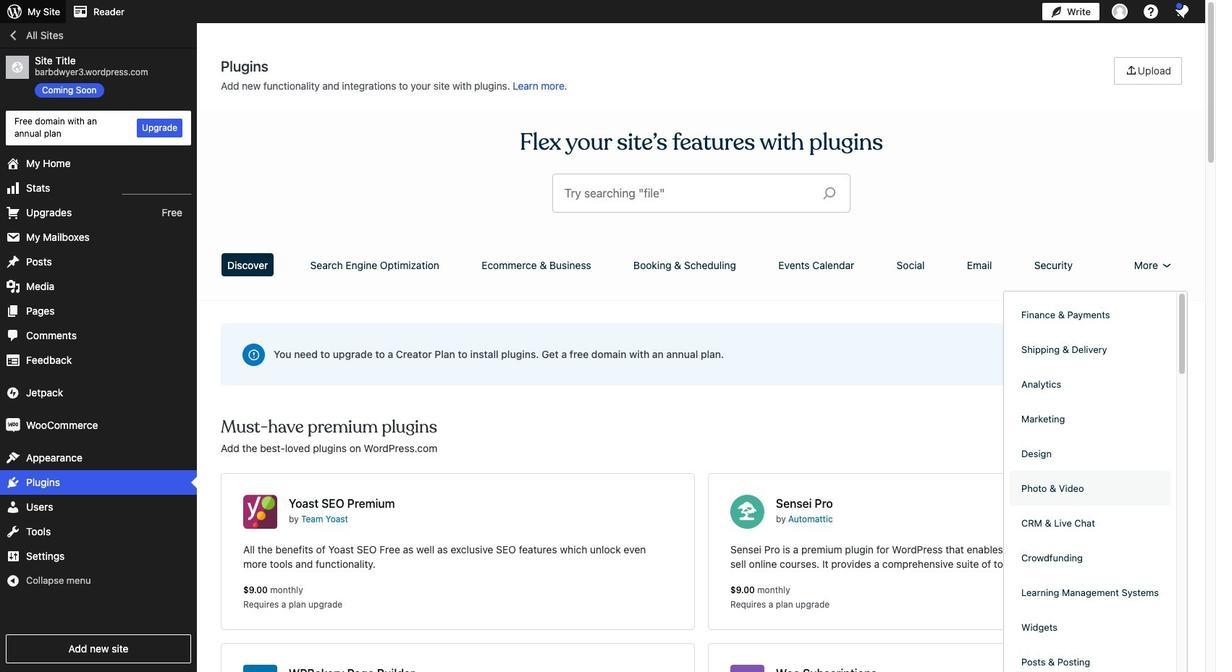 Task type: locate. For each thing, give the bounding box(es) containing it.
main content
[[216, 57, 1188, 673]]

group
[[1010, 298, 1171, 673]]

2 img image from the top
[[6, 418, 20, 433]]

help image
[[1143, 3, 1160, 20]]

my profile image
[[1113, 4, 1129, 20]]

1 vertical spatial img image
[[6, 418, 20, 433]]

0 horizontal spatial plugin icon image
[[243, 495, 277, 530]]

1 img image from the top
[[6, 386, 20, 400]]

1 horizontal spatial plugin icon image
[[731, 495, 765, 530]]

None search field
[[553, 175, 850, 212]]

1 plugin icon image from the left
[[243, 495, 277, 530]]

img image
[[6, 386, 20, 400], [6, 418, 20, 433]]

plugin icon image
[[243, 495, 277, 530], [731, 495, 765, 530]]

0 vertical spatial img image
[[6, 386, 20, 400]]

2 plugin icon image from the left
[[731, 495, 765, 530]]



Task type: vqa. For each thing, say whether or not it's contained in the screenshot.
OPEN SEARCH image
yes



Task type: describe. For each thing, give the bounding box(es) containing it.
manage your notifications image
[[1174, 3, 1192, 20]]

open search image
[[812, 183, 848, 204]]

highest hourly views 0 image
[[122, 185, 191, 195]]

Search search field
[[565, 175, 812, 212]]



